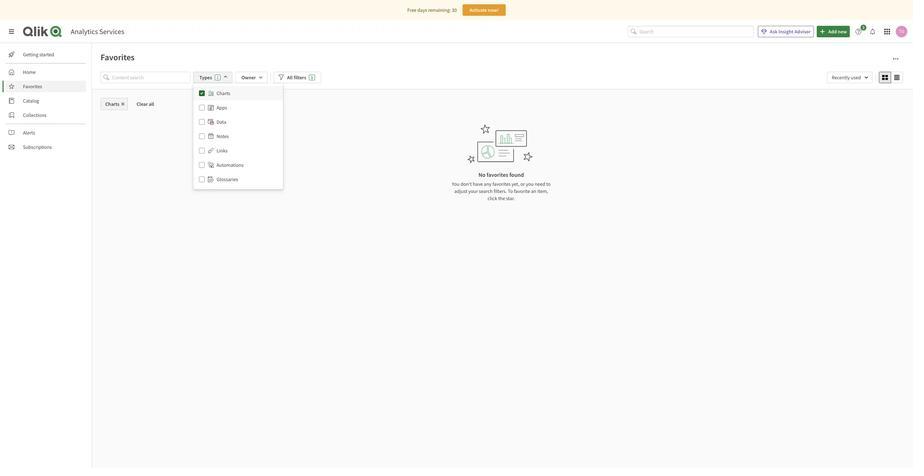 Task type: describe. For each thing, give the bounding box(es) containing it.
alerts link
[[6, 127, 86, 139]]

all
[[287, 74, 293, 81]]

analytics services element
[[71, 27, 124, 36]]

don't
[[461, 181, 472, 188]]

2 1 from the left
[[311, 75, 313, 80]]

notes
[[217, 133, 229, 140]]

tyler black image
[[896, 26, 907, 37]]

ask insight advisor button
[[758, 26, 814, 37]]

clear all
[[137, 101, 154, 107]]

ask insight advisor
[[770, 28, 811, 35]]

Recently used field
[[827, 72, 873, 83]]

new
[[838, 28, 847, 35]]

recently
[[832, 74, 850, 81]]

alerts
[[23, 130, 35, 136]]

30
[[452, 7, 457, 13]]

close sidebar menu image
[[9, 29, 14, 34]]

navigation pane element
[[0, 46, 92, 156]]

days
[[417, 7, 427, 13]]

apps
[[217, 105, 227, 111]]

activate
[[470, 7, 487, 13]]

an
[[531, 188, 536, 195]]

you
[[526, 181, 534, 188]]

used
[[851, 74, 861, 81]]

yet,
[[512, 181, 520, 188]]

more actions image
[[893, 56, 899, 62]]

collections
[[23, 112, 46, 119]]

filters
[[294, 74, 306, 81]]

you
[[452, 181, 460, 188]]

1 1 from the left
[[217, 75, 219, 80]]

1 vertical spatial favorites
[[493, 181, 511, 188]]

owner
[[241, 74, 256, 81]]

automations
[[217, 162, 244, 168]]

subscriptions
[[23, 144, 52, 151]]

Content search text field
[[112, 72, 190, 83]]

click
[[488, 195, 497, 202]]

data
[[217, 119, 226, 125]]

favorites link
[[6, 81, 86, 92]]

charts button
[[101, 98, 128, 110]]

favorites inside navigation pane element
[[23, 83, 42, 90]]

remaining:
[[428, 7, 451, 13]]

now!
[[488, 7, 499, 13]]

have
[[473, 181, 483, 188]]

analytics
[[71, 27, 98, 36]]

activate now! link
[[463, 4, 506, 16]]



Task type: locate. For each thing, give the bounding box(es) containing it.
advisor
[[795, 28, 811, 35]]

your
[[468, 188, 478, 195]]

collections link
[[6, 110, 86, 121]]

charts left clear
[[105, 101, 119, 107]]

0 vertical spatial favorites
[[101, 52, 135, 63]]

add new button
[[817, 26, 850, 37]]

1
[[217, 75, 219, 80], [311, 75, 313, 80]]

charts inside filters region
[[217, 90, 230, 97]]

favorites down services
[[101, 52, 135, 63]]

1 right types
[[217, 75, 219, 80]]

star.
[[506, 195, 515, 202]]

recently used
[[832, 74, 861, 81]]

to
[[546, 181, 551, 188]]

free
[[407, 7, 416, 13]]

clear
[[137, 101, 148, 107]]

filters region
[[101, 70, 905, 190]]

add
[[828, 28, 837, 35]]

types
[[199, 74, 212, 81]]

home
[[23, 69, 36, 75]]

home link
[[6, 66, 86, 78]]

owner button
[[235, 72, 268, 83]]

1 horizontal spatial 1
[[311, 75, 313, 80]]

no
[[479, 171, 486, 179]]

3 button
[[853, 25, 869, 37]]

search
[[479, 188, 493, 195]]

1 vertical spatial charts
[[105, 101, 119, 107]]

all
[[149, 101, 154, 107]]

1 right filters
[[311, 75, 313, 80]]

1 vertical spatial favorites
[[23, 83, 42, 90]]

favorites
[[101, 52, 135, 63], [23, 83, 42, 90]]

getting started link
[[6, 49, 86, 60]]

to
[[508, 188, 513, 195]]

subscriptions link
[[6, 142, 86, 153]]

favorites
[[487, 171, 508, 179], [493, 181, 511, 188]]

0 vertical spatial favorites
[[487, 171, 508, 179]]

any
[[484, 181, 492, 188]]

Search text field
[[640, 26, 754, 37]]

analytics services
[[71, 27, 124, 36]]

clear all button
[[131, 98, 160, 110]]

add new
[[828, 28, 847, 35]]

getting
[[23, 51, 38, 58]]

favorite
[[514, 188, 530, 195]]

searchbar element
[[628, 26, 754, 37]]

1 horizontal spatial favorites
[[101, 52, 135, 63]]

no favorites found you don't have any favorites yet, or you need to adjust your search filters. to favorite an item, click the star.
[[452, 171, 551, 202]]

filters.
[[494, 188, 507, 195]]

activate now!
[[470, 7, 499, 13]]

found
[[509, 171, 524, 179]]

0 horizontal spatial charts
[[105, 101, 119, 107]]

need
[[535, 181, 545, 188]]

favorites up filters.
[[493, 181, 511, 188]]

switch view group
[[879, 72, 903, 83]]

insight
[[779, 28, 794, 35]]

glossaries
[[217, 176, 238, 183]]

charts up the apps
[[217, 90, 230, 97]]

getting started
[[23, 51, 54, 58]]

0 horizontal spatial favorites
[[23, 83, 42, 90]]

3
[[863, 25, 865, 30]]

charts
[[217, 90, 230, 97], [105, 101, 119, 107]]

started
[[39, 51, 54, 58]]

all filters
[[287, 74, 306, 81]]

free days remaining: 30
[[407, 7, 457, 13]]

or
[[521, 181, 525, 188]]

the
[[498, 195, 505, 202]]

links
[[217, 148, 228, 154]]

0 vertical spatial charts
[[217, 90, 230, 97]]

1 horizontal spatial charts
[[217, 90, 230, 97]]

item,
[[537, 188, 548, 195]]

catalog link
[[6, 95, 86, 107]]

favorites up catalog
[[23, 83, 42, 90]]

ask
[[770, 28, 778, 35]]

0 horizontal spatial 1
[[217, 75, 219, 80]]

adjust
[[454, 188, 467, 195]]

charts inside button
[[105, 101, 119, 107]]

catalog
[[23, 98, 39, 104]]

services
[[99, 27, 124, 36]]

favorites up any
[[487, 171, 508, 179]]



Task type: vqa. For each thing, say whether or not it's contained in the screenshot.
'Or' to the middle
no



